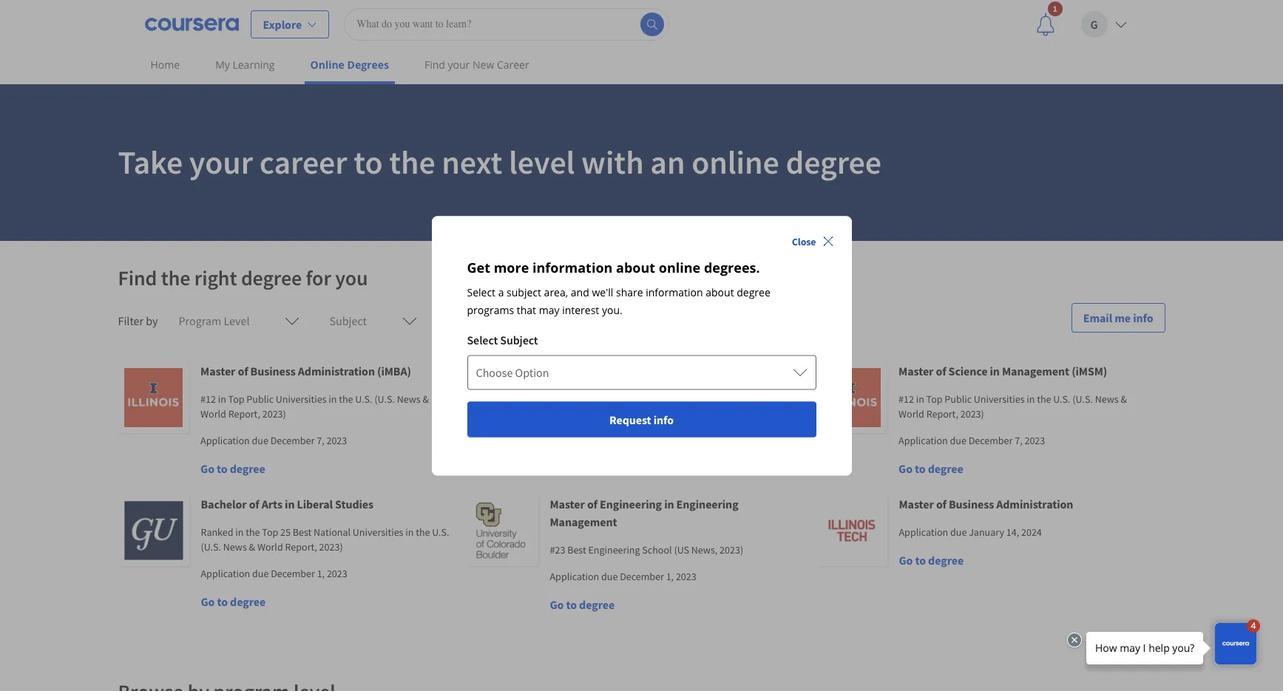 Task type: locate. For each thing, give the bounding box(es) containing it.
due for master of engineering in engineering management
[[601, 570, 618, 583]]

2 university of illinois at urbana-champaign image from the left
[[816, 362, 887, 433]]

december for business
[[270, 434, 315, 447]]

(imba)
[[377, 364, 411, 379]]

public down master of business administration (imba)
[[247, 393, 274, 406]]

best
[[293, 526, 312, 539], [567, 544, 586, 557]]

your left 'new'
[[448, 58, 470, 72]]

2 horizontal spatial world
[[899, 407, 924, 421]]

u.s. down master of business administration (imba)
[[355, 393, 372, 406]]

universities down master of business administration (imba)
[[276, 393, 327, 406]]

choose
[[476, 365, 513, 379]]

select for select subject
[[467, 332, 498, 347]]

1 vertical spatial information
[[646, 285, 703, 299]]

world inside the ranked in the top 25 best national universities in the u.s. (u.s. news & world report, 2023)
[[257, 541, 283, 554]]

option
[[515, 365, 549, 379]]

1 horizontal spatial application due december 1, 2023
[[550, 570, 696, 583]]

2023) down national
[[319, 541, 343, 554]]

universities for administration
[[276, 393, 327, 406]]

go to degree up master of business administration
[[899, 461, 963, 476]]

with
[[581, 142, 644, 183]]

1 horizontal spatial your
[[448, 58, 470, 72]]

news for master of business administration (imba)
[[397, 393, 421, 406]]

1 vertical spatial about
[[706, 285, 734, 299]]

due up arts
[[252, 434, 268, 447]]

0 horizontal spatial university of illinois at urbana-champaign image
[[118, 362, 189, 433]]

about down degrees.
[[706, 285, 734, 299]]

u.s. for management
[[1053, 393, 1071, 406]]

information inside select a subject area, and we'll share information about degree programs that may interest you.
[[646, 285, 703, 299]]

application for master of engineering in engineering management
[[550, 570, 599, 583]]

go to degree down #23
[[550, 598, 615, 612]]

0 horizontal spatial 7,
[[317, 434, 324, 447]]

best right "25"
[[293, 526, 312, 539]]

1 horizontal spatial report,
[[285, 541, 317, 554]]

application for master of business administration (imba)
[[200, 434, 250, 447]]

go to degree up bachelor on the bottom of the page
[[200, 461, 265, 476]]

area,
[[544, 285, 568, 299]]

1 horizontal spatial 1,
[[666, 570, 674, 583]]

#12 in top public universities in the u.s. (u.s. news & world report, 2023) down master of business administration (imba)
[[200, 393, 429, 421]]

school
[[642, 544, 672, 557]]

2 #12 from the left
[[899, 393, 914, 406]]

0 vertical spatial business
[[250, 364, 296, 379]]

0 horizontal spatial application due december 7, 2023
[[200, 434, 347, 447]]

1 horizontal spatial application due december 7, 2023
[[899, 434, 1045, 447]]

0 horizontal spatial about
[[616, 258, 655, 276]]

1, down 'school'
[[666, 570, 674, 583]]

request
[[609, 412, 651, 427]]

0 vertical spatial info
[[1133, 311, 1153, 325]]

1 vertical spatial online
[[659, 258, 701, 276]]

application for master of science in management (imsm)
[[899, 434, 948, 447]]

2023) down science
[[960, 407, 984, 421]]

1 horizontal spatial news
[[397, 393, 421, 406]]

1 7, from the left
[[317, 434, 324, 447]]

1 horizontal spatial (u.s.
[[374, 393, 395, 406]]

1,
[[317, 567, 325, 581], [666, 570, 674, 583]]

1 vertical spatial administration
[[996, 497, 1073, 512]]

1 select from the top
[[467, 285, 496, 299]]

0 horizontal spatial universities
[[276, 393, 327, 406]]

1 vertical spatial find
[[118, 265, 157, 291]]

0 horizontal spatial find
[[118, 265, 157, 291]]

0 vertical spatial best
[[293, 526, 312, 539]]

application due december 7, 2023 up master of business administration
[[899, 434, 1045, 447]]

due up master of business administration
[[950, 434, 966, 447]]

0 horizontal spatial your
[[189, 142, 253, 183]]

news
[[397, 393, 421, 406], [1095, 393, 1119, 406], [223, 541, 247, 554]]

information up and
[[532, 258, 613, 276]]

due for bachelor of arts in liberal studies
[[252, 567, 269, 581]]

news down the 'ranked'
[[223, 541, 247, 554]]

report, inside the ranked in the top 25 best national universities in the u.s. (u.s. news & world report, 2023)
[[285, 541, 317, 554]]

u.s.
[[355, 393, 372, 406], [1053, 393, 1071, 406], [432, 526, 449, 539]]

7, up liberal
[[317, 434, 324, 447]]

0 horizontal spatial news
[[223, 541, 247, 554]]

application due december 7, 2023 up arts
[[200, 434, 347, 447]]

1 horizontal spatial management
[[1002, 364, 1069, 379]]

about inside select a subject area, and we'll share information about degree programs that may interest you.
[[706, 285, 734, 299]]

news down (imsm)
[[1095, 393, 1119, 406]]

2023) right the 'news,'
[[720, 544, 743, 557]]

management
[[1002, 364, 1069, 379], [550, 515, 617, 530]]

0 horizontal spatial #12 in top public universities in the u.s. (u.s. news & world report, 2023)
[[200, 393, 429, 421]]

2023
[[326, 434, 347, 447], [1025, 434, 1045, 447], [327, 567, 347, 581], [676, 570, 696, 583]]

go to degree down the 'ranked'
[[201, 595, 266, 609]]

application due december 1, 2023
[[201, 567, 347, 581], [550, 570, 696, 583]]

0 horizontal spatial 2024
[[671, 393, 691, 406]]

subject
[[500, 332, 538, 347]]

master of advanced study in engineering
[[550, 364, 759, 379]]

14,
[[1006, 526, 1019, 539]]

2 #12 in top public universities in the u.s. (u.s. news & world report, 2023) from the left
[[899, 393, 1127, 421]]

0 vertical spatial administration
[[298, 364, 375, 379]]

0 horizontal spatial #12
[[200, 393, 216, 406]]

2 horizontal spatial report,
[[926, 407, 958, 421]]

1 horizontal spatial 7,
[[1015, 434, 1023, 447]]

to
[[354, 142, 383, 183], [566, 420, 577, 435], [217, 461, 227, 476], [915, 461, 926, 476], [915, 553, 926, 568], [217, 595, 228, 609], [566, 598, 577, 612]]

1 horizontal spatial &
[[423, 393, 429, 406]]

universities
[[276, 393, 327, 406], [974, 393, 1025, 406], [353, 526, 403, 539]]

2 public from the left
[[945, 393, 972, 406]]

management up #23
[[550, 515, 617, 530]]

you.
[[602, 302, 623, 317]]

december down "25"
[[271, 567, 315, 581]]

go for master of science in management (imsm)
[[899, 461, 913, 476]]

2024 right 8,
[[671, 393, 691, 406]]

master of engineering in engineering management
[[550, 497, 738, 530]]

info right me
[[1133, 311, 1153, 325]]

1 application due december 7, 2023 from the left
[[200, 434, 347, 447]]

public
[[247, 393, 274, 406], [945, 393, 972, 406]]

1 horizontal spatial #12
[[899, 393, 914, 406]]

due down arts
[[252, 567, 269, 581]]

online
[[692, 142, 779, 183], [659, 258, 701, 276]]

7,
[[317, 434, 324, 447], [1015, 434, 1023, 447]]

new
[[473, 58, 494, 72]]

in inside master of engineering in engineering management
[[664, 497, 674, 512]]

career
[[259, 142, 347, 183]]

2 horizontal spatial universities
[[974, 393, 1025, 406]]

of for master of science in management (imsm)
[[936, 364, 946, 379]]

7, down master of science in management (imsm)
[[1015, 434, 1023, 447]]

1 vertical spatial your
[[189, 142, 253, 183]]

due down #23 best engineering school (us news, 2023)
[[601, 570, 618, 583]]

0 horizontal spatial info
[[654, 412, 674, 427]]

get
[[467, 258, 490, 276]]

1 #12 from the left
[[200, 393, 216, 406]]

me
[[1115, 311, 1131, 325]]

go to degree down the application due february 8, 2024
[[550, 420, 615, 435]]

1 horizontal spatial u.s.
[[432, 526, 449, 539]]

december up bachelor of arts in liberal studies
[[270, 434, 315, 447]]

news down (imba)
[[397, 393, 421, 406]]

0 horizontal spatial 1,
[[317, 567, 325, 581]]

(u.s.
[[374, 393, 395, 406], [1073, 393, 1093, 406], [201, 541, 221, 554]]

application due december 1, 2023 down #23 best engineering school (us news, 2023)
[[550, 570, 696, 583]]

0 vertical spatial management
[[1002, 364, 1069, 379]]

2 horizontal spatial (u.s.
[[1073, 393, 1093, 406]]

go for master of business administration (imba)
[[200, 461, 214, 476]]

online right an at top
[[692, 142, 779, 183]]

application due december 7, 2023 for science
[[899, 434, 1045, 447]]

management left (imsm)
[[1002, 364, 1069, 379]]

report, for business
[[228, 407, 260, 421]]

1 public from the left
[[247, 393, 274, 406]]

master for master of science in management (imsm)
[[899, 364, 934, 379]]

u.s. down master of science in management (imsm)
[[1053, 393, 1071, 406]]

1 horizontal spatial info
[[1133, 311, 1153, 325]]

(u.s. for management
[[1073, 393, 1093, 406]]

application due december 7, 2023 for business
[[200, 434, 347, 447]]

1 horizontal spatial find
[[424, 58, 445, 72]]

2023)
[[262, 407, 286, 421], [960, 407, 984, 421], [319, 541, 343, 554], [720, 544, 743, 557]]

#12 in top public universities in the u.s. (u.s. news & world report, 2023)
[[200, 393, 429, 421], [899, 393, 1127, 421]]

1, for engineering
[[666, 570, 674, 583]]

0 horizontal spatial administration
[[298, 364, 375, 379]]

0 horizontal spatial best
[[293, 526, 312, 539]]

online left degrees.
[[659, 258, 701, 276]]

select
[[467, 285, 496, 299], [467, 332, 498, 347]]

None search field
[[344, 8, 669, 40]]

2 horizontal spatial news
[[1095, 393, 1119, 406]]

master for master of advanced study in engineering
[[550, 364, 585, 379]]

public for business
[[247, 393, 274, 406]]

2 select from the top
[[467, 332, 498, 347]]

in
[[684, 364, 694, 379], [990, 364, 1000, 379], [218, 393, 226, 406], [329, 393, 337, 406], [916, 393, 924, 406], [1027, 393, 1035, 406], [285, 497, 295, 512], [664, 497, 674, 512], [235, 526, 244, 539], [405, 526, 414, 539]]

best right #23
[[567, 544, 586, 557]]

report,
[[228, 407, 260, 421], [926, 407, 958, 421], [285, 541, 317, 554]]

2 horizontal spatial top
[[926, 393, 943, 406]]

2 application due december 7, 2023 from the left
[[899, 434, 1045, 447]]

2023) down master of business administration (imba)
[[262, 407, 286, 421]]

1 horizontal spatial administration
[[996, 497, 1073, 512]]

7, for in
[[1015, 434, 1023, 447]]

1 horizontal spatial 2024
[[1021, 526, 1042, 539]]

and
[[571, 285, 589, 299]]

#23
[[550, 544, 565, 557]]

select down programs
[[467, 332, 498, 347]]

go for master of engineering in engineering management
[[550, 598, 564, 612]]

liberal
[[297, 497, 333, 512]]

u.s. left university of colorado boulder image
[[432, 526, 449, 539]]

filter
[[118, 314, 144, 328]]

go to degree
[[550, 420, 615, 435], [200, 461, 265, 476], [899, 461, 963, 476], [899, 553, 964, 568], [201, 595, 266, 609], [550, 598, 615, 612]]

1 horizontal spatial universities
[[353, 526, 403, 539]]

0 horizontal spatial management
[[550, 515, 617, 530]]

1 vertical spatial info
[[654, 412, 674, 427]]

1
[[1053, 3, 1057, 14]]

0 horizontal spatial world
[[200, 407, 226, 421]]

1 vertical spatial select
[[467, 332, 498, 347]]

find your new career link
[[419, 48, 535, 81]]

best inside the ranked in the top 25 best national universities in the u.s. (u.s. news & world report, 2023)
[[293, 526, 312, 539]]

1 button
[[1022, 0, 1069, 48]]

your right take
[[189, 142, 253, 183]]

take
[[118, 142, 183, 183]]

1 horizontal spatial best
[[567, 544, 586, 557]]

administration left (imba)
[[298, 364, 375, 379]]

information right share at top
[[646, 285, 703, 299]]

top for science
[[926, 393, 943, 406]]

2023 for (imba)
[[326, 434, 347, 447]]

request info button
[[467, 402, 816, 437]]

0 vertical spatial your
[[448, 58, 470, 72]]

(u.s. down (imsm)
[[1073, 393, 1093, 406]]

1 horizontal spatial top
[[262, 526, 278, 539]]

0 horizontal spatial information
[[532, 258, 613, 276]]

1 university of illinois at urbana-champaign image from the left
[[118, 362, 189, 433]]

#12 in top public universities in the u.s. (u.s. news & world report, 2023) for administration
[[200, 393, 429, 421]]

0 horizontal spatial &
[[249, 541, 255, 554]]

master
[[200, 364, 235, 379], [550, 364, 585, 379], [899, 364, 934, 379], [550, 497, 585, 512], [899, 497, 934, 512]]

administration
[[298, 364, 375, 379], [996, 497, 1073, 512]]

for
[[306, 265, 331, 291]]

engineering up the 'news,'
[[676, 497, 738, 512]]

u.s. inside the ranked in the top 25 best national universities in the u.s. (u.s. news & world report, 2023)
[[432, 526, 449, 539]]

1 horizontal spatial business
[[949, 497, 994, 512]]

2024 right 14,
[[1021, 526, 1042, 539]]

degree
[[786, 142, 882, 183], [241, 265, 302, 291], [737, 285, 770, 299], [579, 420, 615, 435], [230, 461, 265, 476], [928, 461, 963, 476], [928, 553, 964, 568], [230, 595, 266, 609], [579, 598, 615, 612]]

2024 for study
[[671, 393, 691, 406]]

0 vertical spatial select
[[467, 285, 496, 299]]

master inside master of engineering in engineering management
[[550, 497, 585, 512]]

due
[[601, 393, 618, 406], [252, 434, 268, 447], [950, 434, 966, 447], [950, 526, 967, 539], [252, 567, 269, 581], [601, 570, 618, 583]]

report, for science
[[926, 407, 958, 421]]

1 horizontal spatial public
[[945, 393, 972, 406]]

0 vertical spatial 2024
[[671, 393, 691, 406]]

information
[[532, 258, 613, 276], [646, 285, 703, 299]]

news for master of science in management (imsm)
[[1095, 393, 1119, 406]]

(u.s. down the 'ranked'
[[201, 541, 221, 554]]

universities inside the ranked in the top 25 best national universities in the u.s. (u.s. news & world report, 2023)
[[353, 526, 403, 539]]

your for find
[[448, 58, 470, 72]]

7, for administration
[[317, 434, 324, 447]]

due for master of science in management (imsm)
[[950, 434, 966, 447]]

info down 8,
[[654, 412, 674, 427]]

1 vertical spatial management
[[550, 515, 617, 530]]

go
[[550, 420, 564, 435], [200, 461, 214, 476], [899, 461, 913, 476], [899, 553, 913, 568], [201, 595, 215, 609], [550, 598, 564, 612]]

world
[[200, 407, 226, 421], [899, 407, 924, 421], [257, 541, 283, 554]]

0 vertical spatial online
[[692, 142, 779, 183]]

2 horizontal spatial u.s.
[[1053, 393, 1071, 406]]

university of illinois at urbana-champaign image
[[118, 362, 189, 433], [816, 362, 887, 433]]

find up filter by
[[118, 265, 157, 291]]

0 horizontal spatial report,
[[228, 407, 260, 421]]

0 vertical spatial find
[[424, 58, 445, 72]]

of inside master of engineering in engineering management
[[587, 497, 598, 512]]

1 horizontal spatial #12 in top public universities in the u.s. (u.s. news & world report, 2023)
[[899, 393, 1127, 421]]

ranked in the top 25 best national universities in the u.s. (u.s. news & world report, 2023)
[[201, 526, 449, 554]]

2 horizontal spatial &
[[1121, 393, 1127, 406]]

december for science
[[969, 434, 1013, 447]]

master of science in management (imsm)
[[899, 364, 1107, 379]]

1 horizontal spatial university of illinois at urbana-champaign image
[[816, 362, 887, 433]]

your
[[448, 58, 470, 72], [189, 142, 253, 183]]

1 #12 in top public universities in the u.s. (u.s. news & world report, 2023) from the left
[[200, 393, 429, 421]]

go to degree for bachelor of arts in liberal studies
[[201, 595, 266, 609]]

top inside the ranked in the top 25 best national universities in the u.s. (u.s. news & world report, 2023)
[[262, 526, 278, 539]]

(u.s. down (imba)
[[374, 393, 395, 406]]

master for master of business administration (imba)
[[200, 364, 235, 379]]

info inside button
[[1133, 311, 1153, 325]]

0 horizontal spatial top
[[228, 393, 244, 406]]

about up share at top
[[616, 258, 655, 276]]

january
[[969, 526, 1004, 539]]

1 horizontal spatial world
[[257, 541, 283, 554]]

0 horizontal spatial public
[[247, 393, 274, 406]]

#12 in top public universities in the u.s. (u.s. news & world report, 2023) down master of science in management (imsm)
[[899, 393, 1127, 421]]

1 vertical spatial 2024
[[1021, 526, 1042, 539]]

go to degree for master of business administration (imba)
[[200, 461, 265, 476]]

0 horizontal spatial (u.s.
[[201, 541, 221, 554]]

0 vertical spatial about
[[616, 258, 655, 276]]

request info
[[609, 412, 674, 427]]

1 vertical spatial business
[[949, 497, 994, 512]]

2023 for management
[[1025, 434, 1045, 447]]

public down science
[[945, 393, 972, 406]]

level
[[509, 142, 575, 183]]

1 horizontal spatial about
[[706, 285, 734, 299]]

administration up 14,
[[996, 497, 1073, 512]]

of for master of advanced study in engineering
[[587, 364, 598, 379]]

application due december 1, 2023 down "25"
[[201, 567, 347, 581]]

universities down studies at the bottom
[[353, 526, 403, 539]]

select left a
[[467, 285, 496, 299]]

administration for master of business administration
[[996, 497, 1073, 512]]

news inside the ranked in the top 25 best national universities in the u.s. (u.s. news & world report, 2023)
[[223, 541, 247, 554]]

december up master of business administration
[[969, 434, 1013, 447]]

december down #23 best engineering school (us news, 2023)
[[620, 570, 664, 583]]

0 horizontal spatial u.s.
[[355, 393, 372, 406]]

may
[[539, 302, 559, 317]]

0 horizontal spatial application due december 1, 2023
[[201, 567, 347, 581]]

email me info
[[1083, 311, 1153, 325]]

1, down the ranked in the top 25 best national universities in the u.s. (u.s. news & world report, 2023) at the left bottom of page
[[317, 567, 325, 581]]

find left 'new'
[[424, 58, 445, 72]]

2 7, from the left
[[1015, 434, 1023, 447]]

#12 for master of business administration (imba)
[[200, 393, 216, 406]]

0 horizontal spatial business
[[250, 364, 296, 379]]

universities down master of science in management (imsm)
[[974, 393, 1025, 406]]

select inside select a subject area, and we'll share information about degree programs that may interest you.
[[467, 285, 496, 299]]

the
[[389, 142, 435, 183], [161, 265, 190, 291], [339, 393, 353, 406], [1037, 393, 1051, 406], [246, 526, 260, 539], [416, 526, 430, 539]]

2024
[[671, 393, 691, 406], [1021, 526, 1042, 539]]

we'll
[[592, 285, 613, 299]]

due for master of business administration (imba)
[[252, 434, 268, 447]]

application due december 7, 2023
[[200, 434, 347, 447], [899, 434, 1045, 447]]

february
[[620, 393, 659, 406]]

top
[[228, 393, 244, 406], [926, 393, 943, 406], [262, 526, 278, 539]]

find for find your new career
[[424, 58, 445, 72]]

& for master of science in management (imsm)
[[1121, 393, 1127, 406]]

about
[[616, 258, 655, 276], [706, 285, 734, 299]]

1 horizontal spatial information
[[646, 285, 703, 299]]



Task type: describe. For each thing, give the bounding box(es) containing it.
go for bachelor of arts in liberal studies
[[201, 595, 215, 609]]

& for master of business administration (imba)
[[423, 393, 429, 406]]

national
[[314, 526, 351, 539]]

interest
[[562, 302, 599, 317]]

university of colorado boulder image
[[467, 495, 538, 566]]

find for find the right degree for you
[[118, 265, 157, 291]]

application due december 1, 2023 for arts
[[201, 567, 347, 581]]

study
[[652, 364, 682, 379]]

email
[[1083, 311, 1112, 325]]

email me info button
[[1071, 303, 1165, 333]]

management inside master of engineering in engineering management
[[550, 515, 617, 530]]

due up request
[[601, 393, 618, 406]]

info inside button
[[654, 412, 674, 427]]

that
[[517, 302, 536, 317]]

online inside dialog
[[659, 258, 701, 276]]

university of illinois at urbana-champaign image for master of science in management (imsm)
[[816, 362, 887, 433]]

coursera image
[[145, 12, 238, 36]]

application due january 14, 2024
[[899, 526, 1042, 539]]

select subject
[[467, 332, 538, 347]]

georgetown university image
[[118, 495, 189, 566]]

a
[[498, 285, 504, 299]]

news,
[[691, 544, 718, 557]]

#23 best engineering school (us news, 2023)
[[550, 544, 743, 557]]

science
[[949, 364, 988, 379]]

go to degree for master of engineering in engineering management
[[550, 598, 615, 612]]

0 vertical spatial information
[[532, 258, 613, 276]]

by
[[146, 314, 158, 328]]

due left january
[[950, 526, 967, 539]]

online degrees link
[[304, 48, 395, 84]]

engineering right study
[[697, 364, 759, 379]]

home link
[[145, 48, 186, 81]]

public for science
[[945, 393, 972, 406]]

#12 in top public universities in the u.s. (u.s. news & world report, 2023) for in
[[899, 393, 1127, 421]]

university of california, berkeley image
[[467, 362, 538, 433]]

(us
[[674, 544, 689, 557]]

career
[[497, 58, 529, 72]]

get more information about online degrees. dialog
[[432, 216, 852, 476]]

business for degree
[[949, 497, 994, 512]]

master of business administration
[[899, 497, 1073, 512]]

2024 for administration
[[1021, 526, 1042, 539]]

subject
[[507, 285, 541, 299]]

your for take
[[189, 142, 253, 183]]

application for bachelor of arts in liberal studies
[[201, 567, 250, 581]]

1 vertical spatial best
[[567, 544, 586, 557]]

bachelor
[[201, 497, 247, 512]]

my learning
[[215, 58, 275, 72]]

right
[[194, 265, 237, 291]]

application due february 8, 2024
[[550, 393, 691, 406]]

get more information about online degrees.
[[467, 258, 760, 276]]

top for business
[[228, 393, 244, 406]]

take your career to the next level with an online degree
[[118, 142, 882, 183]]

university of illinois at urbana-champaign image for master of business administration (imba)
[[118, 362, 189, 433]]

december for arts
[[271, 567, 315, 581]]

my
[[215, 58, 230, 72]]

home
[[150, 58, 180, 72]]

2023) inside the ranked in the top 25 best national universities in the u.s. (u.s. news & world report, 2023)
[[319, 541, 343, 554]]

master of business administration (imba)
[[200, 364, 411, 379]]

(imsm)
[[1072, 364, 1107, 379]]

degree inside select a subject area, and we'll share information about degree programs that may interest you.
[[737, 285, 770, 299]]

of for bachelor of arts in liberal studies
[[249, 497, 259, 512]]

8,
[[661, 393, 669, 406]]

ranked
[[201, 526, 233, 539]]

go to degree down 'application due january 14, 2024' on the right bottom of the page
[[899, 553, 964, 568]]

arts
[[262, 497, 282, 512]]

share
[[616, 285, 643, 299]]

& inside the ranked in the top 25 best national universities in the u.s. (u.s. news & world report, 2023)
[[249, 541, 255, 554]]

engineering left 'school'
[[588, 544, 640, 557]]

bachelor of arts in liberal studies
[[201, 497, 373, 512]]

world for master of business administration (imba)
[[200, 407, 226, 421]]

degrees.
[[704, 258, 760, 276]]

engineering up #23 best engineering school (us news, 2023)
[[600, 497, 662, 512]]

of for master of engineering in engineering management
[[587, 497, 598, 512]]

my learning link
[[209, 48, 281, 81]]

degrees
[[347, 58, 389, 72]]

business for december
[[250, 364, 296, 379]]

online degrees
[[310, 58, 389, 72]]

studies
[[335, 497, 373, 512]]

filter by
[[118, 314, 158, 328]]

25
[[280, 526, 291, 539]]

master for master of engineering in engineering management
[[550, 497, 585, 512]]

universities for in
[[974, 393, 1025, 406]]

online
[[310, 58, 345, 72]]

more
[[494, 258, 529, 276]]

december for engineering
[[620, 570, 664, 583]]

you
[[335, 265, 368, 291]]

an
[[650, 142, 685, 183]]

find the right degree for you
[[118, 265, 368, 291]]

go to degree for master of science in management (imsm)
[[899, 461, 963, 476]]

close button
[[786, 228, 840, 254]]

choose option button
[[467, 354, 816, 390]]

2023 for liberal
[[327, 567, 347, 581]]

choose option
[[476, 365, 549, 379]]

next
[[442, 142, 502, 183]]

2023 for engineering
[[676, 570, 696, 583]]

learning
[[233, 58, 275, 72]]

1, for liberal
[[317, 567, 325, 581]]

administration for master of business administration (imba)
[[298, 364, 375, 379]]

programs
[[467, 302, 514, 317]]

select a subject area, and we'll share information about degree programs that may interest you.
[[467, 285, 770, 317]]

of for master of business administration
[[936, 497, 947, 512]]

illinois tech image
[[816, 495, 887, 566]]

world for master of science in management (imsm)
[[899, 407, 924, 421]]

of for master of business administration (imba)
[[238, 364, 248, 379]]

application due december 1, 2023 for engineering
[[550, 570, 696, 583]]

find your new career
[[424, 58, 529, 72]]

#12 for master of science in management (imsm)
[[899, 393, 914, 406]]

close
[[792, 234, 816, 248]]

(u.s. inside the ranked in the top 25 best national universities in the u.s. (u.s. news & world report, 2023)
[[201, 541, 221, 554]]

select for select a subject area, and we'll share information about degree programs that may interest you.
[[467, 285, 496, 299]]

(u.s. for (imba)
[[374, 393, 395, 406]]

u.s. for (imba)
[[355, 393, 372, 406]]

master for master of business administration
[[899, 497, 934, 512]]

advanced
[[600, 364, 650, 379]]



Task type: vqa. For each thing, say whether or not it's contained in the screenshot.
Universities within the Ranked in the Top 25 Best National Universities in the U.S. (U.S. News & World Report, 2023)
yes



